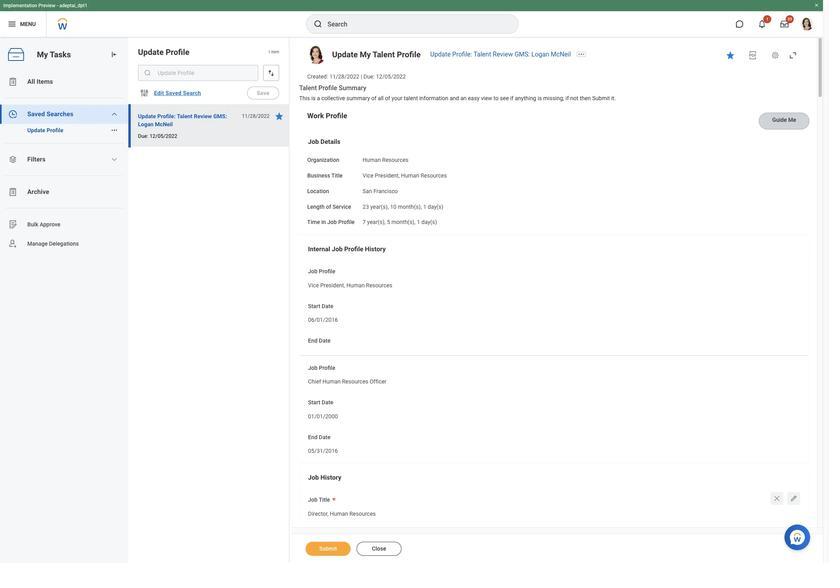 Task type: locate. For each thing, give the bounding box(es) containing it.
menu button
[[0, 11, 46, 37]]

job profile element
[[308, 277, 393, 292], [308, 374, 387, 388]]

start date up 01/01/2000 text box
[[308, 400, 333, 406]]

all
[[27, 78, 35, 85]]

0 horizontal spatial submit
[[319, 546, 337, 553]]

0 vertical spatial day(s)
[[428, 204, 444, 210]]

1 button
[[754, 15, 772, 33]]

1 end date from the top
[[308, 338, 331, 344]]

mcneil
[[551, 51, 571, 58], [155, 121, 173, 128]]

Search Workday  search field
[[328, 15, 502, 33]]

1 vertical spatial start date element
[[308, 408, 338, 423]]

1 vertical spatial vice president, human resources
[[308, 282, 393, 289]]

business
[[307, 173, 330, 179]]

history up the job title
[[321, 474, 341, 482]]

san francisco
[[363, 188, 398, 195]]

1 horizontal spatial mcneil
[[551, 51, 571, 58]]

of left all
[[371, 95, 377, 101]]

1 vertical spatial mcneil
[[155, 121, 173, 128]]

related actions image
[[111, 127, 118, 134]]

update profile: talent review gms: logan mcneil button
[[138, 112, 238, 129]]

talent information
[[404, 95, 449, 101]]

chief human resources officer
[[308, 379, 387, 385]]

rename image
[[8, 220, 18, 230]]

clipboard image inside all items button
[[8, 77, 18, 87]]

update up due: 12/05/2022
[[138, 113, 156, 120]]

1 horizontal spatial profile:
[[452, 51, 472, 58]]

1 vertical spatial job profile
[[308, 365, 335, 371]]

month(s), inside time in job profile element
[[392, 219, 416, 226]]

2 horizontal spatial of
[[385, 95, 390, 101]]

profile: inside button
[[157, 113, 176, 120]]

7
[[363, 219, 366, 226]]

1 vertical spatial gms:
[[213, 113, 227, 120]]

year(s), inside time in job profile element
[[367, 219, 386, 226]]

0 vertical spatial due:
[[364, 73, 375, 80]]

12/05/2022 down update profile: talent review gms: logan mcneil button
[[150, 133, 177, 139]]

internal job profile history element
[[299, 239, 809, 463]]

human inside chief human resources officer text field
[[323, 379, 341, 385]]

0 horizontal spatial history
[[321, 474, 341, 482]]

history inside internal job profile history element
[[365, 246, 386, 253]]

date up 05/31/2016 text box
[[319, 434, 331, 441]]

0 horizontal spatial if
[[510, 95, 514, 101]]

job profile element for 06/01/2016
[[308, 277, 393, 292]]

date for 05/31/2016
[[319, 434, 331, 441]]

0 vertical spatial review
[[493, 51, 513, 58]]

None text field
[[138, 65, 258, 81]]

human right chief
[[323, 379, 341, 385]]

update profile inside item list element
[[138, 47, 190, 57]]

day(s) inside time in job profile element
[[422, 219, 437, 226]]

if
[[510, 95, 514, 101], [566, 95, 569, 101]]

1 left item
[[268, 50, 270, 54]]

11/28/2022 down save
[[242, 113, 270, 119]]

month(s),
[[398, 204, 422, 210], [392, 219, 416, 226]]

0 vertical spatial saved
[[166, 90, 182, 96]]

edit
[[154, 90, 164, 96]]

1 horizontal spatial 11/28/2022
[[330, 73, 360, 80]]

0 vertical spatial start
[[308, 303, 320, 310]]

0 vertical spatial update profile: talent review gms: logan mcneil
[[431, 51, 571, 58]]

5
[[387, 219, 390, 226]]

title up director,
[[319, 497, 330, 504]]

0 horizontal spatial profile:
[[157, 113, 176, 120]]

logan
[[532, 51, 549, 58], [138, 121, 154, 128]]

of right all
[[385, 95, 390, 101]]

0 vertical spatial end date
[[308, 338, 331, 344]]

0 horizontal spatial president,
[[320, 282, 345, 289]]

1 job profile element from the top
[[308, 277, 393, 292]]

submit down director,
[[319, 546, 337, 553]]

1 vertical spatial month(s),
[[392, 219, 416, 226]]

0 horizontal spatial due:
[[138, 133, 148, 139]]

profile: up talent profile summary this is a collective summary of all of your talent information and an easy view to see if anything is missing; if not then submit it.
[[452, 51, 472, 58]]

your
[[392, 95, 403, 101]]

1 vertical spatial logan
[[138, 121, 154, 128]]

title
[[332, 173, 343, 179], [319, 497, 330, 504]]

star image
[[726, 51, 736, 60], [274, 112, 284, 121]]

1 horizontal spatial title
[[332, 173, 343, 179]]

1 vertical spatial 11/28/2022
[[242, 113, 270, 119]]

23 year(s), 10 month(s), 1 day(s)
[[363, 204, 444, 210]]

resources inside job title element
[[350, 511, 376, 518]]

0 horizontal spatial title
[[319, 497, 330, 504]]

1 start date element from the top
[[308, 312, 338, 327]]

0 vertical spatial vice president, human resources
[[363, 173, 447, 179]]

of inside job details element
[[326, 204, 331, 210]]

start up 06/01/2016 text box
[[308, 303, 320, 310]]

day(s) up time in job profile element
[[428, 204, 444, 210]]

clipboard image left archive
[[8, 187, 18, 197]]

start date for 06/01/2016
[[308, 303, 333, 310]]

work
[[307, 112, 324, 120]]

job profile
[[308, 269, 335, 275], [308, 365, 335, 371]]

2 end date from the top
[[308, 434, 331, 441]]

update down saved searches
[[27, 127, 45, 134]]

1 vertical spatial end date
[[308, 434, 331, 441]]

0 horizontal spatial update profile: talent review gms: logan mcneil
[[138, 113, 227, 128]]

due:
[[364, 73, 375, 80], [138, 133, 148, 139]]

12/05/2022 up your on the top left
[[376, 73, 406, 80]]

perspective image
[[8, 155, 18, 165]]

my up |
[[360, 50, 371, 59]]

update profile
[[138, 47, 190, 57], [27, 127, 63, 134]]

06/01/2016 text field
[[308, 312, 338, 326]]

saved searches
[[27, 110, 73, 118]]

president, up location element at top
[[375, 173, 400, 179]]

0 vertical spatial president,
[[375, 173, 400, 179]]

2 job profile element from the top
[[308, 374, 387, 388]]

start date up 06/01/2016 text box
[[308, 303, 333, 310]]

year(s), for 23
[[370, 204, 389, 210]]

0 vertical spatial vice
[[363, 173, 374, 179]]

work profile region
[[299, 111, 809, 564]]

1 horizontal spatial history
[[365, 246, 386, 253]]

12/05/2022
[[376, 73, 406, 80], [150, 133, 177, 139]]

officer
[[370, 379, 387, 385]]

saved right edit
[[166, 90, 182, 96]]

0 vertical spatial job profile element
[[308, 277, 393, 292]]

job profile for president,
[[308, 269, 335, 275]]

2 start from the top
[[308, 400, 320, 406]]

due: 12/05/2022
[[138, 133, 177, 139]]

vice president, human resources down 'internal job profile history'
[[308, 282, 393, 289]]

1 vertical spatial submit
[[319, 546, 337, 553]]

saved inside button
[[166, 90, 182, 96]]

1 item
[[268, 50, 279, 54]]

chevron down image
[[111, 157, 118, 163]]

33 button
[[776, 15, 794, 33]]

if left not
[[566, 95, 569, 101]]

1 vertical spatial star image
[[274, 112, 284, 121]]

end date up 05/31/2016 text box
[[308, 434, 331, 441]]

11/28/2022 up the summary
[[330, 73, 360, 80]]

human down 'internal job profile history'
[[347, 282, 365, 289]]

vice president, human resources up francisco
[[363, 173, 447, 179]]

profile inside talent profile summary this is a collective summary of all of your talent information and an easy view to see if anything is missing; if not then submit it.
[[319, 84, 337, 92]]

president, up 06/01/2016 text box
[[320, 282, 345, 289]]

1 vertical spatial update profile: talent review gms: logan mcneil
[[138, 113, 227, 128]]

0 horizontal spatial vice
[[308, 282, 319, 289]]

job profile element containing chief human resources officer
[[308, 374, 387, 388]]

0 vertical spatial 12/05/2022
[[376, 73, 406, 80]]

history
[[365, 246, 386, 253], [321, 474, 341, 482]]

profile inside item list element
[[166, 47, 190, 57]]

my tasks element
[[0, 37, 128, 564]]

organization element
[[363, 152, 409, 164]]

submit left it.
[[592, 95, 610, 101]]

1 horizontal spatial gms:
[[515, 51, 530, 58]]

1 vertical spatial profile:
[[157, 113, 176, 120]]

1 horizontal spatial if
[[566, 95, 569, 101]]

none text field inside item list element
[[138, 65, 258, 81]]

resources inside the organization element
[[382, 157, 409, 163]]

update profile up search icon
[[138, 47, 190, 57]]

view printable version (pdf) image
[[748, 51, 758, 60]]

job down internal
[[308, 269, 318, 275]]

1 clipboard image from the top
[[8, 77, 18, 87]]

1 horizontal spatial vice
[[363, 173, 374, 179]]

clipboard image inside archive button
[[8, 187, 18, 197]]

year(s), right 7
[[367, 219, 386, 226]]

1 job profile from the top
[[308, 269, 335, 275]]

if right see
[[510, 95, 514, 101]]

human right director,
[[330, 511, 348, 518]]

gear image
[[772, 51, 780, 59]]

vice inside vice president, human resources text box
[[308, 282, 319, 289]]

job profile up chief
[[308, 365, 335, 371]]

missing;
[[544, 95, 564, 101]]

clipboard image
[[8, 77, 18, 87], [8, 187, 18, 197]]

president, inside business title element
[[375, 173, 400, 179]]

star image left view printable version (pdf) "image"
[[726, 51, 736, 60]]

0 horizontal spatial mcneil
[[155, 121, 173, 128]]

start date
[[308, 303, 333, 310], [308, 400, 333, 406]]

2 if from the left
[[566, 95, 569, 101]]

date
[[322, 303, 333, 310], [319, 338, 331, 344], [322, 400, 333, 406], [319, 434, 331, 441]]

0 vertical spatial year(s),
[[370, 204, 389, 210]]

date up 01/01/2000 text box
[[322, 400, 333, 406]]

vice inside business title element
[[363, 173, 374, 179]]

1 vertical spatial start
[[308, 400, 320, 406]]

review inside update profile: talent review gms: logan mcneil
[[194, 113, 212, 120]]

business title element
[[363, 168, 447, 180]]

collective summary
[[322, 95, 370, 101]]

0 vertical spatial update profile
[[138, 47, 190, 57]]

0 horizontal spatial star image
[[274, 112, 284, 121]]

list
[[0, 72, 128, 254]]

end up 05/31/2016 text box
[[308, 434, 318, 441]]

gms:
[[515, 51, 530, 58], [213, 113, 227, 120]]

history down 7
[[365, 246, 386, 253]]

1 horizontal spatial president,
[[375, 173, 400, 179]]

year(s),
[[370, 204, 389, 210], [367, 219, 386, 226]]

-
[[57, 3, 58, 8]]

1 vertical spatial title
[[319, 497, 330, 504]]

1 inside button
[[767, 17, 769, 21]]

job up director,
[[308, 497, 318, 504]]

0 horizontal spatial 12/05/2022
[[150, 133, 177, 139]]

president, inside text box
[[320, 282, 345, 289]]

2 start date element from the top
[[308, 408, 338, 423]]

vice president, human resources for business title element
[[363, 173, 447, 179]]

1 vertical spatial start date
[[308, 400, 333, 406]]

profile inside update profile button
[[47, 127, 63, 134]]

human inside the organization element
[[363, 157, 381, 163]]

save
[[257, 90, 270, 96]]

0 vertical spatial end
[[308, 338, 318, 344]]

user plus image
[[8, 239, 18, 249]]

due: right |
[[364, 73, 375, 80]]

1 start date from the top
[[308, 303, 333, 310]]

0 horizontal spatial review
[[194, 113, 212, 120]]

0 vertical spatial history
[[365, 246, 386, 253]]

0 vertical spatial month(s),
[[398, 204, 422, 210]]

delegations
[[49, 241, 79, 247]]

update profile inside button
[[27, 127, 63, 134]]

it.
[[612, 95, 616, 101]]

search image
[[144, 69, 152, 77]]

1 vertical spatial day(s)
[[422, 219, 437, 226]]

view
[[481, 95, 492, 101]]

1 start from the top
[[308, 303, 320, 310]]

1 vertical spatial due:
[[138, 133, 148, 139]]

profile: up due: 12/05/2022
[[157, 113, 176, 120]]

update
[[138, 47, 164, 57], [332, 50, 358, 59], [431, 51, 451, 58], [138, 113, 156, 120], [27, 127, 45, 134]]

1 horizontal spatial logan
[[532, 51, 549, 58]]

of
[[371, 95, 377, 101], [385, 95, 390, 101], [326, 204, 331, 210]]

1 vertical spatial president,
[[320, 282, 345, 289]]

month(s), inside length of service element
[[398, 204, 422, 210]]

06/01/2016
[[308, 317, 338, 324]]

0 vertical spatial start date
[[308, 303, 333, 310]]

of right length
[[326, 204, 331, 210]]

talent inside talent profile summary this is a collective summary of all of your talent information and an easy view to see if anything is missing; if not then submit it.
[[299, 84, 317, 92]]

edit saved search
[[154, 90, 201, 96]]

2 start date from the top
[[308, 400, 333, 406]]

work profile
[[307, 112, 347, 120]]

start date element containing 06/01/2016
[[308, 312, 338, 327]]

end
[[308, 338, 318, 344], [308, 434, 318, 441]]

0 horizontal spatial 11/28/2022
[[242, 113, 270, 119]]

start date for 01/01/2000
[[308, 400, 333, 406]]

talent
[[373, 50, 395, 59], [474, 51, 491, 58], [299, 84, 317, 92], [177, 113, 193, 120]]

clock check image
[[8, 110, 18, 119]]

all items
[[27, 78, 53, 85]]

1
[[767, 17, 769, 21], [268, 50, 270, 54], [423, 204, 427, 210], [417, 219, 420, 226]]

1 end from the top
[[308, 338, 318, 344]]

1 down 23 year(s), 10 month(s), 1 day(s)
[[417, 219, 420, 226]]

title inside job details element
[[332, 173, 343, 179]]

01/01/2000 text field
[[308, 409, 338, 423]]

0 vertical spatial gms:
[[515, 51, 530, 58]]

0 vertical spatial clipboard image
[[8, 77, 18, 87]]

33
[[788, 17, 792, 21]]

title inside job history element
[[319, 497, 330, 504]]

preview
[[38, 3, 55, 8]]

date down 06/01/2016
[[319, 338, 331, 344]]

update profile: talent review gms: logan mcneil inside button
[[138, 113, 227, 128]]

saved inside dropdown button
[[27, 110, 45, 118]]

due: right related actions icon
[[138, 133, 148, 139]]

year(s), right 23 in the left top of the page
[[370, 204, 389, 210]]

0 horizontal spatial of
[[326, 204, 331, 210]]

job profile down internal
[[308, 269, 335, 275]]

month(s), right 10
[[398, 204, 422, 210]]

start up 01/01/2000 text box
[[308, 400, 320, 406]]

transformation import image
[[110, 51, 118, 59]]

vice president, human resources inside internal job profile history element
[[308, 282, 393, 289]]

7 year(s), 5 month(s), 1 day(s)
[[363, 219, 437, 226]]

1 horizontal spatial saved
[[166, 90, 182, 96]]

update profile: talent review gms: logan mcneil link
[[431, 51, 571, 58]]

1 vertical spatial year(s),
[[367, 219, 386, 226]]

23
[[363, 204, 369, 210]]

start date element containing 01/01/2000
[[308, 408, 338, 423]]

day(s)
[[428, 204, 444, 210], [422, 219, 437, 226]]

me
[[789, 117, 797, 123]]

my left tasks
[[37, 50, 48, 59]]

employee's photo (logan mcneil) image
[[307, 46, 326, 64]]

1 vertical spatial review
[[194, 113, 212, 120]]

x image
[[773, 495, 781, 503]]

0 vertical spatial job profile
[[308, 269, 335, 275]]

1 vertical spatial vice
[[308, 282, 319, 289]]

1 vertical spatial end
[[308, 434, 318, 441]]

clipboard image left "all"
[[8, 77, 18, 87]]

0 vertical spatial start date element
[[308, 312, 338, 327]]

san
[[363, 188, 372, 195]]

2 job profile from the top
[[308, 365, 335, 371]]

time in job profile
[[307, 219, 355, 226]]

0 vertical spatial title
[[332, 173, 343, 179]]

1 horizontal spatial review
[[493, 51, 513, 58]]

inbox large image
[[781, 20, 789, 28]]

1 horizontal spatial submit
[[592, 95, 610, 101]]

star image down save button
[[274, 112, 284, 121]]

all items button
[[0, 72, 128, 91]]

end date down 06/01/2016
[[308, 338, 331, 344]]

Chief Human Resources Officer text field
[[308, 374, 387, 388]]

job history
[[308, 474, 341, 482]]

vice
[[363, 173, 374, 179], [308, 282, 319, 289]]

1 vertical spatial history
[[321, 474, 341, 482]]

day(s) inside length of service element
[[428, 204, 444, 210]]

vice for vice president, human resources text box
[[308, 282, 319, 289]]

1 right notifications large icon
[[767, 17, 769, 21]]

human up location element at top
[[363, 157, 381, 163]]

date up 06/01/2016 text box
[[322, 303, 333, 310]]

1 vertical spatial 12/05/2022
[[150, 133, 177, 139]]

title right business
[[332, 173, 343, 179]]

0 horizontal spatial update profile
[[27, 127, 63, 134]]

1 vertical spatial clipboard image
[[8, 187, 18, 197]]

vice up 06/01/2016 text box
[[308, 282, 319, 289]]

0 vertical spatial submit
[[592, 95, 610, 101]]

0 horizontal spatial gms:
[[213, 113, 227, 120]]

1 vertical spatial update profile
[[27, 127, 63, 134]]

update up search icon
[[138, 47, 164, 57]]

month(s), right 5
[[392, 219, 416, 226]]

year(s), inside length of service element
[[370, 204, 389, 210]]

my
[[37, 50, 48, 59], [360, 50, 371, 59]]

vice up san
[[363, 173, 374, 179]]

submit inside talent profile summary this is a collective summary of all of your talent information and an easy view to see if anything is missing; if not then submit it.
[[592, 95, 610, 101]]

update profile down saved searches
[[27, 127, 63, 134]]

notifications large image
[[758, 20, 766, 28]]

0 horizontal spatial saved
[[27, 110, 45, 118]]

1 horizontal spatial star image
[[726, 51, 736, 60]]

job profile element containing vice president, human resources
[[308, 277, 393, 292]]

11/28/2022
[[330, 73, 360, 80], [242, 113, 270, 119]]

anything
[[515, 95, 537, 101]]

1 up time in job profile element
[[423, 204, 427, 210]]

1 vertical spatial job profile element
[[308, 374, 387, 388]]

saved right clock check icon
[[27, 110, 45, 118]]

president,
[[375, 173, 400, 179], [320, 282, 345, 289]]

day(s) down 23 year(s), 10 month(s), 1 day(s)
[[422, 219, 437, 226]]

end down 06/01/2016
[[308, 338, 318, 344]]

1 vertical spatial saved
[[27, 110, 45, 118]]

vice president, human resources inside job details element
[[363, 173, 447, 179]]

items
[[37, 78, 53, 85]]

2 clipboard image from the top
[[8, 187, 18, 197]]

director, human resources
[[308, 511, 376, 518]]

location
[[307, 188, 329, 195]]

start date element
[[308, 312, 338, 327], [308, 408, 338, 423]]

update up created: 11/28/2022 | due: 12/05/2022
[[332, 50, 358, 59]]

1 horizontal spatial update profile
[[138, 47, 190, 57]]

human down human resources
[[401, 173, 419, 179]]

0 horizontal spatial logan
[[138, 121, 154, 128]]



Task type: describe. For each thing, give the bounding box(es) containing it.
saved searches button
[[0, 105, 128, 124]]

human inside vice president, human resources text box
[[347, 282, 365, 289]]

0 horizontal spatial my
[[37, 50, 48, 59]]

search
[[183, 90, 201, 96]]

close button
[[357, 543, 402, 557]]

justify image
[[7, 19, 17, 29]]

archive
[[27, 188, 49, 196]]

organization
[[307, 157, 339, 163]]

month(s), for 5
[[392, 219, 416, 226]]

guide me button
[[760, 113, 809, 129]]

0 vertical spatial 11/28/2022
[[330, 73, 360, 80]]

menu banner
[[0, 0, 823, 37]]

summary
[[339, 84, 366, 92]]

0 vertical spatial profile:
[[452, 51, 472, 58]]

chief
[[308, 379, 321, 385]]

manage delegations
[[27, 241, 79, 247]]

end date element
[[308, 443, 338, 458]]

update profile button
[[0, 124, 108, 137]]

01/01/2000
[[308, 414, 338, 420]]

1 horizontal spatial my
[[360, 50, 371, 59]]

length
[[307, 204, 325, 210]]

my tasks
[[37, 50, 71, 59]]

mcneil inside update profile: talent review gms: logan mcneil
[[155, 121, 173, 128]]

service
[[333, 204, 351, 210]]

edit saved search button
[[151, 85, 204, 101]]

submit button
[[306, 543, 351, 557]]

chevron down image
[[111, 111, 118, 118]]

1 horizontal spatial 12/05/2022
[[376, 73, 406, 80]]

profile inside job details element
[[338, 219, 355, 226]]

vice president, human resources for vice president, human resources text box
[[308, 282, 393, 289]]

vice for business title element
[[363, 173, 374, 179]]

logan inside update profile: talent review gms: logan mcneil
[[138, 121, 154, 128]]

president, for vice president, human resources text box
[[320, 282, 345, 289]]

profile logan mcneil image
[[801, 18, 814, 32]]

tasks
[[50, 50, 71, 59]]

edit image
[[790, 495, 798, 503]]

resources inside text field
[[342, 379, 368, 385]]

location element
[[363, 183, 398, 195]]

start for 01/01/2000
[[308, 400, 320, 406]]

gms: inside button
[[213, 113, 227, 120]]

job history element
[[299, 467, 809, 564]]

time
[[307, 219, 320, 226]]

0 vertical spatial star image
[[726, 51, 736, 60]]

filters button
[[0, 150, 128, 169]]

0 vertical spatial mcneil
[[551, 51, 571, 58]]

day(s) for 7 year(s), 5 month(s), 1 day(s)
[[422, 219, 437, 226]]

guide
[[773, 117, 787, 123]]

this
[[299, 95, 310, 101]]

update down search workday search box
[[431, 51, 451, 58]]

time in job profile element
[[363, 214, 437, 226]]

human inside director, human resources text box
[[330, 511, 348, 518]]

12/05/2022 inside item list element
[[150, 133, 177, 139]]

manage
[[27, 241, 48, 247]]

created: 11/28/2022 | due: 12/05/2022
[[307, 73, 406, 80]]

filters
[[27, 156, 45, 163]]

internal
[[308, 246, 330, 253]]

job right internal
[[332, 246, 343, 253]]

length of service element
[[363, 199, 444, 211]]

president, for business title element
[[375, 173, 400, 179]]

title for job title
[[319, 497, 330, 504]]

clipboard image for all items
[[8, 77, 18, 87]]

start for 06/01/2016
[[308, 303, 320, 310]]

search image
[[313, 19, 323, 29]]

bulk approve
[[27, 221, 60, 228]]

implementation
[[3, 3, 37, 8]]

manage delegations link
[[0, 234, 128, 254]]

talent inside update profile: talent review gms: logan mcneil
[[177, 113, 193, 120]]

month(s), for 10
[[398, 204, 422, 210]]

internal job profile history
[[308, 246, 386, 253]]

bulk approve link
[[0, 215, 128, 234]]

Vice President, Human Resources text field
[[308, 278, 393, 292]]

item list element
[[128, 37, 290, 564]]

francisco
[[374, 188, 398, 195]]

job right in
[[327, 219, 337, 226]]

director,
[[308, 511, 329, 518]]

05/31/2016
[[308, 448, 338, 455]]

1 inside length of service element
[[423, 204, 427, 210]]

due: inside item list element
[[138, 133, 148, 139]]

update my talent profile
[[332, 50, 421, 59]]

day(s) for 23 year(s), 10 month(s), 1 day(s)
[[428, 204, 444, 210]]

year(s), for 7
[[367, 219, 386, 226]]

1 horizontal spatial update profile: talent review gms: logan mcneil
[[431, 51, 571, 58]]

history inside job history element
[[321, 474, 341, 482]]

start date element for human
[[308, 408, 338, 423]]

and
[[450, 95, 459, 101]]

approve
[[40, 221, 60, 228]]

2 end from the top
[[308, 434, 318, 441]]

close environment banner image
[[815, 3, 819, 8]]

all
[[378, 95, 384, 101]]

see
[[500, 95, 509, 101]]

date for 01/01/2000
[[322, 400, 333, 406]]

start date element for president,
[[308, 312, 338, 327]]

submit inside button
[[319, 546, 337, 553]]

menu
[[20, 21, 36, 27]]

update inside my tasks element
[[27, 127, 45, 134]]

fullscreen image
[[789, 51, 798, 60]]

job up the job title
[[308, 474, 319, 482]]

11/28/2022 inside item list element
[[242, 113, 270, 119]]

job left details on the left top
[[308, 138, 319, 146]]

close
[[372, 546, 386, 553]]

easy
[[468, 95, 480, 101]]

1 horizontal spatial of
[[371, 95, 377, 101]]

job title
[[308, 497, 330, 504]]

job profile element for 01/01/2000
[[308, 374, 387, 388]]

job details
[[308, 138, 341, 146]]

talent profile summary this is a collective summary of all of your talent information and an easy view to see if anything is missing; if not then submit it.
[[299, 84, 620, 101]]

created:
[[307, 73, 328, 80]]

sort image
[[267, 69, 275, 77]]

job details element
[[299, 131, 809, 235]]

bulk
[[27, 221, 38, 228]]

in
[[322, 219, 326, 226]]

business title
[[307, 173, 343, 179]]

0 vertical spatial logan
[[532, 51, 549, 58]]

not
[[571, 95, 579, 101]]

1 inside time in job profile element
[[417, 219, 420, 226]]

1 horizontal spatial due:
[[364, 73, 375, 80]]

then
[[580, 95, 591, 101]]

date for 06/01/2016
[[322, 303, 333, 310]]

job profile for human
[[308, 365, 335, 371]]

list containing all items
[[0, 72, 128, 254]]

is
[[538, 95, 542, 101]]

clipboard image for archive
[[8, 187, 18, 197]]

guide me
[[773, 117, 797, 123]]

configure image
[[140, 88, 149, 98]]

implementation preview -   adeptai_dpt1
[[3, 3, 87, 8]]

item
[[271, 50, 279, 54]]

searches
[[47, 110, 73, 118]]

save button
[[247, 87, 279, 100]]

an
[[461, 95, 467, 101]]

human inside business title element
[[401, 173, 419, 179]]

length of service
[[307, 204, 351, 210]]

1 inside item list element
[[268, 50, 270, 54]]

10
[[390, 204, 397, 210]]

1 if from the left
[[510, 95, 514, 101]]

title for business title
[[332, 173, 343, 179]]

resources inside business title element
[[421, 173, 447, 179]]

to
[[494, 95, 499, 101]]

Director, Human Resources text field
[[308, 506, 376, 520]]

details
[[321, 138, 341, 146]]

human resources
[[363, 157, 409, 163]]

job up chief
[[308, 365, 318, 371]]

job title element
[[308, 506, 376, 521]]

archive button
[[0, 183, 128, 202]]

05/31/2016 text field
[[308, 444, 338, 457]]



Task type: vqa. For each thing, say whether or not it's contained in the screenshot.
Dashboards
no



